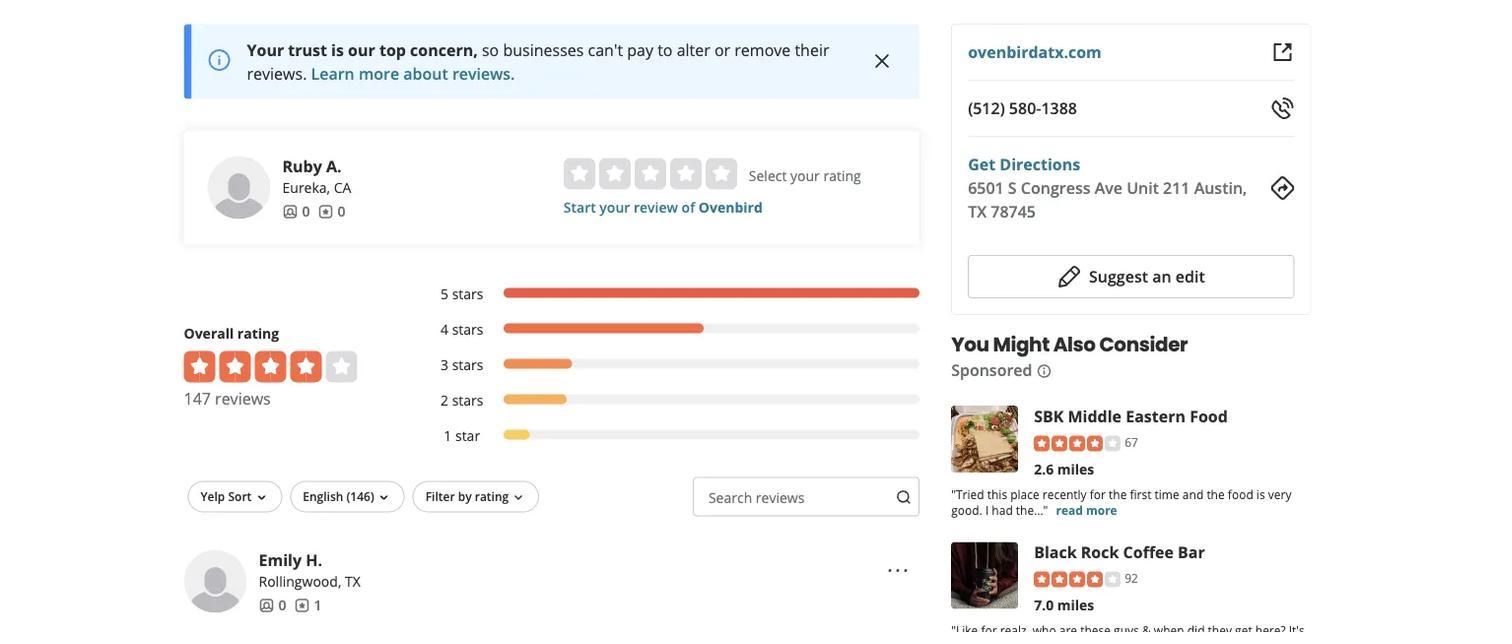 Task type: locate. For each thing, give the bounding box(es) containing it.
black
[[1034, 542, 1077, 563]]

close image
[[871, 50, 894, 74]]

1 horizontal spatial tx
[[968, 201, 987, 222]]

2 stars from the top
[[452, 321, 484, 340]]

the right for
[[1109, 487, 1127, 503]]

16 info v2 image
[[1037, 364, 1052, 379]]

16 chevron down v2 image right (146)
[[376, 491, 392, 507]]

0 vertical spatial tx
[[968, 201, 987, 222]]

1 horizontal spatial 0
[[302, 203, 310, 222]]

16 chevron down v2 image right sort
[[254, 491, 269, 507]]

1 reviews. from the left
[[247, 63, 307, 84]]

is left our
[[331, 40, 344, 61]]

rating element
[[564, 159, 737, 190]]

3 stars
[[441, 357, 484, 375]]

ovenbirdatx.com link
[[968, 41, 1102, 63]]

tx inside emily h. rollingwood, tx
[[345, 573, 361, 592]]

1 inside reviews element
[[314, 597, 322, 616]]

rating right overall
[[237, 325, 279, 344]]

0 vertical spatial reviews
[[215, 389, 271, 410]]

16 review v2 image
[[318, 205, 334, 220], [294, 599, 310, 615]]

rating right by
[[475, 489, 509, 505]]

16 chevron down v2 image
[[254, 491, 269, 507], [376, 491, 392, 507], [511, 491, 527, 507]]

24 directions v2 image
[[1271, 176, 1295, 200]]

0 horizontal spatial reviews.
[[247, 63, 307, 84]]

stars inside "element"
[[452, 286, 484, 304]]

stars for 3 stars
[[452, 357, 484, 375]]

4 star rating image down overall rating
[[184, 352, 357, 384]]

reviews. down your
[[247, 63, 307, 84]]

0 inside reviews element
[[338, 203, 346, 222]]

your for start
[[600, 199, 630, 218]]

4 stars
[[441, 321, 484, 340]]

7.0 miles
[[1034, 597, 1095, 615]]

(no rating) image
[[564, 159, 737, 190]]

0 right 16 friends v2 image
[[302, 203, 310, 222]]

unit
[[1127, 177, 1159, 199]]

reviews.
[[247, 63, 307, 84], [452, 63, 515, 84]]

bar
[[1178, 542, 1206, 563]]

0 horizontal spatial the
[[1109, 487, 1127, 503]]

1 horizontal spatial 1
[[444, 428, 452, 446]]

friends element down eureka,
[[282, 202, 310, 222]]

to
[[658, 40, 673, 61]]

1 miles from the top
[[1058, 460, 1095, 479]]

2 16 chevron down v2 image from the left
[[376, 491, 392, 507]]

16 review v2 image down eureka,
[[318, 205, 334, 220]]

1 16 chevron down v2 image from the left
[[254, 491, 269, 507]]

sbk
[[1034, 406, 1064, 427]]

miles right 7.0
[[1058, 597, 1095, 615]]

is left very on the bottom
[[1257, 487, 1266, 503]]

time
[[1155, 487, 1180, 503]]

16 review v2 image down rollingwood,
[[294, 599, 310, 615]]

1 down rollingwood,
[[314, 597, 322, 616]]

more inside info alert
[[359, 63, 399, 84]]

1 vertical spatial tx
[[345, 573, 361, 592]]

1 horizontal spatial your
[[791, 167, 820, 186]]

reviews element for h.
[[294, 597, 322, 616]]

stars right the 3
[[452, 357, 484, 375]]

0 horizontal spatial more
[[359, 63, 399, 84]]

16 chevron down v2 image for english (146)
[[376, 491, 392, 507]]

rating for select your rating
[[824, 167, 861, 186]]

0 horizontal spatial reviews
[[215, 389, 271, 410]]

read more link
[[1056, 503, 1118, 519]]

2 stars
[[441, 392, 484, 411]]

0 horizontal spatial 1
[[314, 597, 322, 616]]

tx down 6501
[[968, 201, 987, 222]]

2 the from the left
[[1207, 487, 1225, 503]]

is inside info alert
[[331, 40, 344, 61]]

english
[[303, 489, 344, 505]]

4 star rating image up 2.6 miles
[[1034, 436, 1121, 452]]

2 miles from the top
[[1058, 597, 1095, 615]]

friends element
[[282, 202, 310, 222], [259, 597, 286, 616]]

16 chevron down v2 image inside yelp sort dropdown button
[[254, 491, 269, 507]]

0 for a.
[[302, 203, 310, 222]]

0 horizontal spatial 16 chevron down v2 image
[[254, 491, 269, 507]]

reviews right search on the bottom of page
[[756, 490, 805, 508]]

16 chevron down v2 image inside filter by rating popup button
[[511, 491, 527, 507]]

filter
[[426, 489, 455, 505]]

get directions 6501 s congress ave unit 211 austin, tx 78745
[[968, 154, 1248, 222]]

rating inside popup button
[[475, 489, 509, 505]]

friends element down rollingwood,
[[259, 597, 286, 616]]

1 stars from the top
[[452, 286, 484, 304]]

search image
[[896, 490, 912, 506]]

search
[[709, 490, 752, 508]]

austin,
[[1195, 177, 1248, 199]]

16 chevron down v2 image inside english (146) dropdown button
[[376, 491, 392, 507]]

reviews element containing 0
[[318, 202, 346, 222]]

you might also consider
[[952, 331, 1188, 359]]

reviews right 147
[[215, 389, 271, 410]]

1 horizontal spatial 16 review v2 image
[[318, 205, 334, 220]]

more down top at the left top of the page
[[359, 63, 399, 84]]

stars
[[452, 286, 484, 304], [452, 321, 484, 340], [452, 357, 484, 375], [452, 392, 484, 411]]

2 vertical spatial rating
[[475, 489, 509, 505]]

had
[[992, 503, 1013, 519]]

trust
[[288, 40, 327, 61]]

alter
[[677, 40, 711, 61]]

2 horizontal spatial rating
[[824, 167, 861, 186]]

None radio
[[564, 159, 595, 190], [706, 159, 737, 190], [564, 159, 595, 190], [706, 159, 737, 190]]

2 horizontal spatial 16 chevron down v2 image
[[511, 491, 527, 507]]

suggest
[[1089, 266, 1149, 287]]

eastern
[[1126, 406, 1186, 427]]

filter reviews by 2 stars rating element
[[420, 392, 920, 411]]

4 star rating image up 7.0 miles
[[1034, 572, 1121, 588]]

your right start
[[600, 199, 630, 218]]

reviews element for a.
[[318, 202, 346, 222]]

emily h. link
[[259, 550, 322, 572]]

1 horizontal spatial rating
[[475, 489, 509, 505]]

ruby
[[282, 156, 322, 177]]

2 horizontal spatial 0
[[338, 203, 346, 222]]

1 vertical spatial 16 review v2 image
[[294, 599, 310, 615]]

sbk middle eastern food link
[[1034, 406, 1228, 427]]

your right the select
[[791, 167, 820, 186]]

580-
[[1009, 98, 1042, 119]]

filter reviews by 1 star rating element
[[420, 427, 920, 447]]

this
[[988, 487, 1008, 503]]

read
[[1056, 503, 1083, 519]]

3 16 chevron down v2 image from the left
[[511, 491, 527, 507]]

0 vertical spatial reviews element
[[318, 202, 346, 222]]

you
[[952, 331, 989, 359]]

review
[[634, 199, 678, 218]]

0 vertical spatial miles
[[1058, 460, 1095, 479]]

0 vertical spatial rating
[[824, 167, 861, 186]]

reviews for search reviews
[[756, 490, 805, 508]]

english (146) button
[[290, 482, 405, 514]]

menu image
[[887, 560, 910, 584]]

1 vertical spatial your
[[600, 199, 630, 218]]

4 star rating image
[[184, 352, 357, 384], [1034, 436, 1121, 452], [1034, 572, 1121, 588]]

stars right 4
[[452, 321, 484, 340]]

rating right the select
[[824, 167, 861, 186]]

very
[[1269, 487, 1292, 503]]

reviews element containing 1
[[294, 597, 322, 616]]

2.6
[[1034, 460, 1054, 479]]

  text field
[[693, 478, 920, 518]]

stars for 5 stars
[[452, 286, 484, 304]]

0 for h.
[[279, 597, 286, 616]]

about
[[404, 63, 448, 84]]

for
[[1090, 487, 1106, 503]]

reviews element
[[318, 202, 346, 222], [294, 597, 322, 616]]

0 horizontal spatial 16 review v2 image
[[294, 599, 310, 615]]

1 the from the left
[[1109, 487, 1127, 503]]

reviews. down so on the left top
[[452, 63, 515, 84]]

more
[[359, 63, 399, 84], [1086, 503, 1118, 519]]

0 vertical spatial more
[[359, 63, 399, 84]]

0 vertical spatial 4 star rating image
[[184, 352, 357, 384]]

2 vertical spatial 4 star rating image
[[1034, 572, 1121, 588]]

your for select
[[791, 167, 820, 186]]

1 horizontal spatial 16 chevron down v2 image
[[376, 491, 392, 507]]

3
[[441, 357, 449, 375]]

1 vertical spatial miles
[[1058, 597, 1095, 615]]

0 right 16 friends v2 icon
[[279, 597, 286, 616]]

stars right 2
[[452, 392, 484, 411]]

s
[[1008, 177, 1017, 199]]

1 horizontal spatial reviews.
[[452, 63, 515, 84]]

0 down the ca
[[338, 203, 346, 222]]

reviews element down rollingwood,
[[294, 597, 322, 616]]

your
[[791, 167, 820, 186], [600, 199, 630, 218]]

start
[[564, 199, 596, 218]]

food
[[1190, 406, 1228, 427]]

the
[[1109, 487, 1127, 503], [1207, 487, 1225, 503]]

0 horizontal spatial tx
[[345, 573, 361, 592]]

first
[[1130, 487, 1152, 503]]

ave
[[1095, 177, 1123, 199]]

1
[[444, 428, 452, 446], [314, 597, 322, 616]]

4 stars from the top
[[452, 392, 484, 411]]

1 vertical spatial 4 star rating image
[[1034, 436, 1121, 452]]

filter reviews by 3 stars rating element
[[420, 356, 920, 376]]

0 horizontal spatial rating
[[237, 325, 279, 344]]

16 review v2 image for ruby
[[318, 205, 334, 220]]

0 vertical spatial your
[[791, 167, 820, 186]]

reviews element down the ca
[[318, 202, 346, 222]]

your trust is our top concern,
[[247, 40, 478, 61]]

1 vertical spatial 1
[[314, 597, 322, 616]]

0 vertical spatial 1
[[444, 428, 452, 446]]

rating
[[824, 167, 861, 186], [237, 325, 279, 344], [475, 489, 509, 505]]

1 vertical spatial friends element
[[259, 597, 286, 616]]

tx right rollingwood,
[[345, 573, 361, 592]]

1 horizontal spatial is
[[1257, 487, 1266, 503]]

1 vertical spatial is
[[1257, 487, 1266, 503]]

filter by rating button
[[413, 482, 539, 514]]

78745
[[991, 201, 1036, 222]]

1 left star on the bottom of the page
[[444, 428, 452, 446]]

suggest an edit
[[1089, 266, 1205, 287]]

0 horizontal spatial is
[[331, 40, 344, 61]]

reviews
[[215, 389, 271, 410], [756, 490, 805, 508]]

16 chevron down v2 image right filter by rating
[[511, 491, 527, 507]]

2.6 miles
[[1034, 460, 1095, 479]]

get
[[968, 154, 996, 175]]

1 horizontal spatial reviews
[[756, 490, 805, 508]]

1 horizontal spatial more
[[1086, 503, 1118, 519]]

miles
[[1058, 460, 1095, 479], [1058, 597, 1095, 615]]

3 stars from the top
[[452, 357, 484, 375]]

tx inside "get directions 6501 s congress ave unit 211 austin, tx 78745"
[[968, 201, 987, 222]]

stars right 5
[[452, 286, 484, 304]]

more right read
[[1086, 503, 1118, 519]]

1 vertical spatial reviews
[[756, 490, 805, 508]]

0 vertical spatial 16 review v2 image
[[318, 205, 334, 220]]

None radio
[[599, 159, 631, 190], [635, 159, 666, 190], [670, 159, 702, 190], [599, 159, 631, 190], [635, 159, 666, 190], [670, 159, 702, 190]]

1 vertical spatial reviews element
[[294, 597, 322, 616]]

your
[[247, 40, 284, 61]]

black rock coffee bar link
[[1034, 542, 1206, 563]]

congress
[[1021, 177, 1091, 199]]

0 vertical spatial friends element
[[282, 202, 310, 222]]

1 vertical spatial more
[[1086, 503, 1118, 519]]

the right 'and'
[[1207, 487, 1225, 503]]

0 horizontal spatial 0
[[279, 597, 286, 616]]

0 vertical spatial is
[[331, 40, 344, 61]]

1 horizontal spatial the
[[1207, 487, 1225, 503]]

0 horizontal spatial your
[[600, 199, 630, 218]]

miles up recently
[[1058, 460, 1095, 479]]

16 review v2 image for emily
[[294, 599, 310, 615]]

filter reviews by 5 stars rating element
[[420, 285, 920, 305]]

directions
[[1000, 154, 1081, 175]]



Task type: vqa. For each thing, say whether or not it's contained in the screenshot.
Foam
no



Task type: describe. For each thing, give the bounding box(es) containing it.
learn more about reviews. link
[[311, 63, 515, 84]]

1 for 1 star
[[444, 428, 452, 446]]

reviews for 147 reviews
[[215, 389, 271, 410]]

remove
[[735, 40, 791, 61]]

so
[[482, 40, 499, 61]]

emily
[[259, 550, 302, 572]]

rock
[[1081, 542, 1119, 563]]

sort
[[228, 489, 252, 505]]

more for read
[[1086, 503, 1118, 519]]

edit
[[1176, 266, 1205, 287]]

learn
[[311, 63, 355, 84]]

food
[[1228, 487, 1254, 503]]

start your review of ovenbird
[[564, 199, 763, 218]]

overall
[[184, 325, 234, 344]]

i
[[986, 503, 989, 519]]

middle
[[1068, 406, 1122, 427]]

16 chevron down v2 image for yelp sort
[[254, 491, 269, 507]]

black rock coffee bar
[[1034, 542, 1206, 563]]

reviews. inside so businesses can't pay to alter or remove their reviews.
[[247, 63, 307, 84]]

place
[[1011, 487, 1040, 503]]

4 star rating image for 147 reviews
[[184, 352, 357, 384]]

stars for 2 stars
[[452, 392, 484, 411]]

5 stars
[[441, 286, 484, 304]]

might
[[993, 331, 1050, 359]]

5
[[441, 286, 449, 304]]

(146)
[[347, 489, 374, 505]]

ovenbird
[[699, 199, 763, 218]]

good.
[[952, 503, 983, 519]]

photo of ruby a. image
[[208, 157, 271, 220]]

1 for 1
[[314, 597, 322, 616]]

photo of emily h. image
[[184, 551, 247, 614]]

211
[[1163, 177, 1190, 199]]

emily h. rollingwood, tx
[[259, 550, 361, 592]]

of
[[682, 199, 695, 218]]

eureka,
[[282, 179, 330, 198]]

the…"
[[1016, 503, 1048, 519]]

4 star rating image for 67
[[1034, 436, 1121, 452]]

miles for middle
[[1058, 460, 1095, 479]]

1 star
[[444, 428, 480, 446]]

"tried this place recently for the first time and the food is very good. i had the…"
[[952, 487, 1292, 519]]

a.
[[326, 156, 342, 177]]

filter by rating
[[426, 489, 509, 505]]

16 friends v2 image
[[282, 205, 298, 220]]

pay
[[627, 40, 654, 61]]

92
[[1125, 571, 1139, 587]]

miles for rock
[[1058, 597, 1095, 615]]

select
[[749, 167, 787, 186]]

also
[[1054, 331, 1096, 359]]

yelp
[[201, 489, 225, 505]]

24 info v2 image
[[208, 49, 231, 73]]

16 chevron down v2 image for filter by rating
[[511, 491, 527, 507]]

6501
[[968, 177, 1004, 199]]

top
[[380, 40, 406, 61]]

overall rating
[[184, 325, 279, 344]]

an
[[1153, 266, 1172, 287]]

1388
[[1042, 98, 1078, 119]]

businesses
[[503, 40, 584, 61]]

sponsored
[[952, 360, 1033, 381]]

or
[[715, 40, 731, 61]]

search reviews
[[709, 490, 805, 508]]

learn more about reviews.
[[311, 63, 515, 84]]

suggest an edit button
[[968, 255, 1295, 299]]

(512)
[[968, 98, 1005, 119]]

recently
[[1043, 487, 1087, 503]]

consider
[[1100, 331, 1188, 359]]

ovenbirdatx.com
[[968, 41, 1102, 63]]

rating for filter by rating
[[475, 489, 509, 505]]

2
[[441, 392, 449, 411]]

yelp sort
[[201, 489, 252, 505]]

1 vertical spatial rating
[[237, 325, 279, 344]]

select your rating
[[749, 167, 861, 186]]

(512) 580-1388
[[968, 98, 1078, 119]]

16 friends v2 image
[[259, 599, 275, 615]]

so businesses can't pay to alter or remove their reviews.
[[247, 40, 830, 84]]

more for learn
[[359, 63, 399, 84]]

4 star rating image for 92
[[1034, 572, 1121, 588]]

h.
[[306, 550, 322, 572]]

star
[[455, 428, 480, 446]]

and
[[1183, 487, 1204, 503]]

7.0
[[1034, 597, 1054, 615]]

friends element for emily h.
[[259, 597, 286, 616]]

24 phone v2 image
[[1271, 97, 1295, 120]]

rollingwood,
[[259, 573, 341, 592]]

our
[[348, 40, 375, 61]]

friends element for ruby a.
[[282, 202, 310, 222]]

info alert
[[184, 25, 920, 100]]

sbk middle eastern food image
[[952, 406, 1019, 473]]

is inside "tried this place recently for the first time and the food is very good. i had the…"
[[1257, 487, 1266, 503]]

"tried
[[952, 487, 985, 503]]

4
[[441, 321, 449, 340]]

24 external link v2 image
[[1271, 40, 1295, 64]]

their
[[795, 40, 830, 61]]

coffee
[[1123, 542, 1174, 563]]

24 pencil v2 image
[[1058, 265, 1082, 289]]

by
[[458, 489, 472, 505]]

ruby a. eureka, ca
[[282, 156, 351, 198]]

ca
[[334, 179, 351, 198]]

stars for 4 stars
[[452, 321, 484, 340]]

filter reviews by 4 stars rating element
[[420, 321, 920, 340]]

get directions link
[[968, 154, 1081, 175]]

147 reviews
[[184, 389, 271, 410]]

2 reviews. from the left
[[452, 63, 515, 84]]

black rock coffee bar image
[[952, 543, 1019, 610]]

can't
[[588, 40, 623, 61]]



